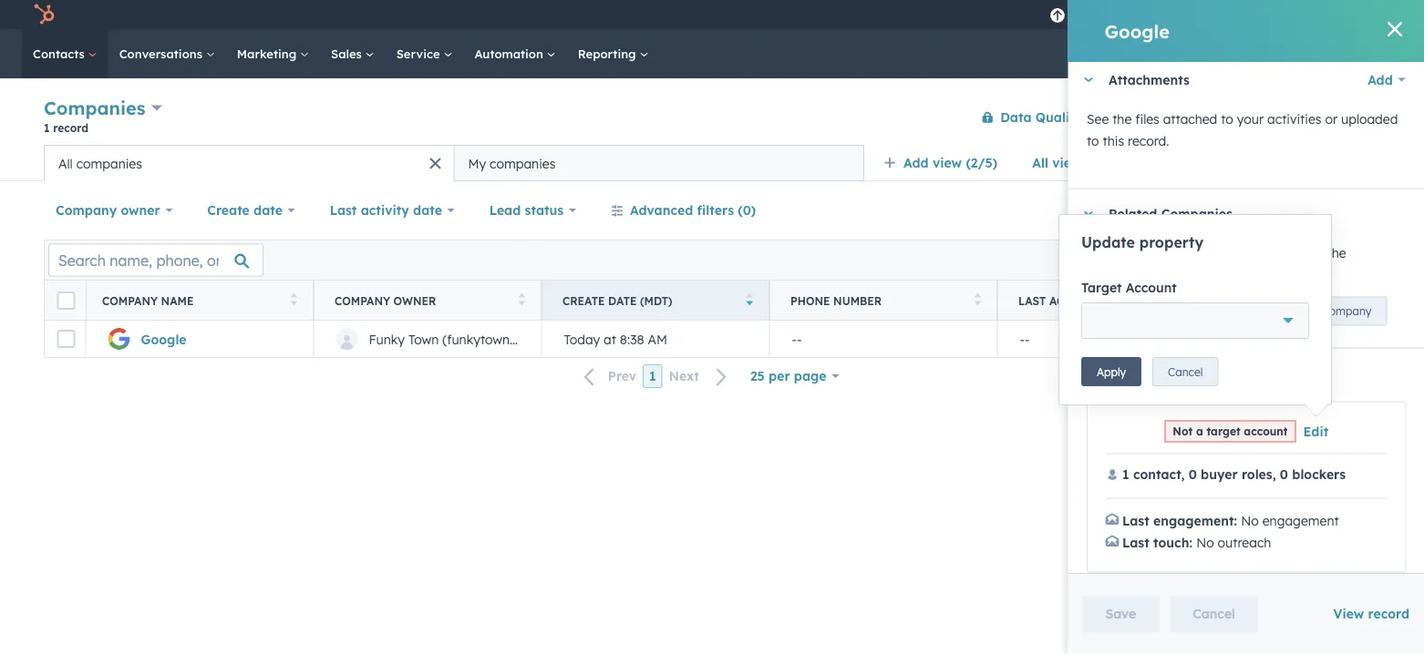 Task type: vqa. For each thing, say whether or not it's contained in the screenshot.
the rightmost Icons
no



Task type: describe. For each thing, give the bounding box(es) containing it.
child inside add child company button
[[1297, 305, 1321, 318]]

press to sort. image for company owner
[[519, 293, 525, 306]]

4 - from the left
[[1025, 331, 1030, 347]]

company inside add parent company button
[[1183, 305, 1231, 318]]

record for view record
[[1369, 607, 1410, 623]]

upgrade image
[[1050, 8, 1066, 25]]

attachments button
[[1069, 55, 1349, 104]]

0 vertical spatial account
[[1126, 280, 1177, 296]]

automation link
[[464, 29, 567, 78]]

organizational
[[1087, 267, 1174, 283]]

the inside add a parent or child company to track the organizational structure for google.
[[1327, 245, 1347, 261]]

company inside the create company button
[[1317, 110, 1366, 124]]

apply
[[1097, 365, 1127, 379]]

create for create date
[[207, 203, 250, 218]]

not a target account
[[1173, 425, 1288, 439]]

1 , from the left
[[1181, 467, 1185, 483]]

edit columns
[[1299, 254, 1365, 267]]

companies banner
[[44, 94, 1381, 145]]

account overview
[[1109, 365, 1223, 381]]

no for last touch:
[[1197, 535, 1214, 551]]

engagement:
[[1153, 513, 1237, 529]]

2 date from the left
[[1108, 294, 1136, 308]]

press to sort. element for phone number
[[975, 293, 982, 309]]

view for save
[[1342, 204, 1366, 218]]

last activity date (mdt)
[[1019, 294, 1172, 308]]

overview
[[1164, 365, 1223, 381]]

to inside add a parent or child company to track the organizational structure for google.
[[1277, 245, 1289, 261]]

no for last engagement:
[[1241, 513, 1259, 529]]

see the files attached to your activities or uploaded to this record.
[[1087, 111, 1398, 149]]

descending sort. press to sort ascending. image
[[747, 293, 753, 306]]

advanced filters (0) button
[[599, 192, 768, 229]]

structure
[[1177, 267, 1231, 283]]

files
[[1135, 111, 1160, 127]]

settings image
[[1254, 8, 1270, 24]]

company inside add child company button
[[1324, 305, 1372, 318]]

last for last engagement: no engagement
[[1122, 513, 1150, 529]]

company up funky at the bottom of the page
[[335, 294, 391, 308]]

engagement
[[1263, 513, 1339, 529]]

phone
[[791, 294, 831, 308]]

add view (2/5) button
[[872, 145, 1021, 182]]

companies inside popup button
[[44, 97, 146, 120]]

2 , from the left
[[1273, 467, 1276, 483]]

help button
[[1216, 0, 1247, 29]]

1 for 1
[[650, 369, 657, 384]]

target
[[1082, 280, 1123, 296]]

edit columns button
[[1287, 249, 1377, 272]]

the inside see the files attached to your activities or uploaded to this record.
[[1113, 111, 1132, 127]]

owner inside popup button
[[121, 203, 160, 218]]

settings link
[[1251, 5, 1273, 24]]

last activity date
[[330, 203, 442, 218]]

marketplaces image
[[1185, 8, 1201, 25]]

search image
[[1387, 47, 1399, 60]]

last for last activity date (mdt)
[[1019, 294, 1047, 308]]

1 button
[[643, 365, 663, 389]]

related
[[1109, 206, 1158, 222]]

page
[[794, 369, 827, 384]]

add parent company
[[1122, 305, 1231, 318]]

google.
[[1255, 267, 1301, 283]]

funky town (funkytownclown1@gmail.com)
[[369, 331, 630, 347]]

my
[[468, 156, 486, 171]]

0 vertical spatial google
[[1105, 20, 1170, 42]]

activity
[[361, 203, 409, 218]]

date inside popup button
[[254, 203, 283, 218]]

1 for 1 contact , 0 buyer roles , 0 blockers
[[1122, 467, 1129, 483]]

company inside popup button
[[56, 203, 117, 218]]

press to sort. element for company owner
[[519, 293, 525, 309]]

this
[[1103, 133, 1124, 149]]

lead
[[490, 203, 521, 218]]

all for all views
[[1033, 155, 1049, 171]]

25 per page button
[[739, 359, 851, 395]]

target
[[1207, 425, 1241, 439]]

today at 8:38 am
[[564, 331, 668, 347]]

add view (2/5)
[[904, 155, 998, 171]]

view record
[[1334, 607, 1410, 623]]

uploaded
[[1341, 111, 1398, 127]]

company owner button
[[44, 192, 185, 229]]

related companies
[[1109, 206, 1233, 222]]

1 press to sort. element from the left
[[291, 293, 297, 309]]

conversations
[[119, 46, 206, 61]]

see
[[1087, 111, 1109, 127]]

phone number
[[791, 294, 882, 308]]

1 horizontal spatial owner
[[394, 294, 436, 308]]

companies button
[[44, 95, 162, 121]]

data
[[1001, 109, 1032, 125]]

3 - from the left
[[1020, 331, 1025, 347]]

notifications image
[[1284, 8, 1301, 25]]

a for not
[[1196, 425, 1203, 439]]

all for all companies
[[58, 156, 73, 171]]

(funkytownclown1@gmail.com)
[[443, 331, 630, 347]]

add button
[[1356, 61, 1407, 98]]

add for add a parent or child company to track the organizational structure for google.
[[1087, 245, 1111, 261]]

create for create company
[[1280, 110, 1314, 124]]

import button
[[1186, 103, 1253, 132]]

today
[[564, 331, 600, 347]]

all companies button
[[44, 145, 454, 182]]

2 press to sort. image from the left
[[1203, 293, 1210, 306]]

save view button
[[1282, 196, 1381, 225]]

marketing link
[[226, 29, 320, 78]]

service link
[[386, 29, 464, 78]]

data quality
[[1001, 109, 1083, 125]]

caret image for related companies
[[1083, 212, 1094, 216]]

(2/5)
[[966, 155, 998, 171]]

update property
[[1082, 234, 1204, 252]]

create date (mdt)
[[563, 294, 673, 308]]

my companies
[[468, 156, 556, 171]]

descending sort. press to sort ascending. element
[[747, 293, 753, 309]]

outreach
[[1218, 535, 1271, 551]]

touch:
[[1153, 535, 1193, 551]]

add for add view (2/5)
[[904, 155, 929, 171]]

reporting link
[[567, 29, 660, 78]]

create for create date (mdt)
[[563, 294, 605, 308]]

1 vertical spatial google
[[141, 331, 187, 347]]

lead status
[[490, 203, 564, 218]]

caret image for account overview
[[1083, 371, 1094, 376]]

town
[[409, 331, 439, 347]]

press to sort. image for phone number
[[975, 293, 982, 306]]

last activity date button
[[318, 192, 467, 229]]

Search HubSpot search field
[[1169, 38, 1392, 69]]

company name
[[102, 294, 194, 308]]

actions button
[[1095, 103, 1175, 132]]

account
[[1244, 425, 1288, 439]]

last touch: no outreach
[[1122, 535, 1271, 551]]

cancel for save
[[1193, 607, 1236, 623]]

per
[[769, 369, 790, 384]]



Task type: locate. For each thing, give the bounding box(es) containing it.
attached
[[1163, 111, 1218, 127]]

service
[[397, 46, 444, 61]]

1 vertical spatial view
[[1342, 204, 1366, 218]]

1 vertical spatial caret image
[[1083, 371, 1094, 376]]

mountain view
[[1248, 331, 1338, 347]]

company owner inside popup button
[[56, 203, 160, 218]]

1 horizontal spatial companies
[[490, 156, 556, 171]]

1 vertical spatial the
[[1327, 245, 1347, 261]]

edit left columns on the top right of the page
[[1299, 254, 1319, 267]]

create down all companies "button"
[[207, 203, 250, 218]]

0 horizontal spatial 0
[[1189, 467, 1197, 483]]

2 all from the left
[[58, 156, 73, 171]]

view record link
[[1334, 607, 1410, 623]]

last for last activity date
[[330, 203, 357, 218]]

no up outreach
[[1241, 513, 1259, 529]]

1 companies from the left
[[76, 156, 142, 171]]

0 horizontal spatial or
[[1169, 245, 1182, 261]]

companies up 1 record
[[44, 97, 146, 120]]

0 vertical spatial the
[[1113, 111, 1132, 127]]

-- up "25 per page" popup button
[[792, 331, 802, 347]]

date down organizational
[[1108, 294, 1136, 308]]

company down add popup button
[[1317, 110, 1366, 124]]

next
[[669, 369, 700, 385]]

save inside button
[[1314, 204, 1339, 218]]

1 all from the left
[[1033, 155, 1049, 171]]

2 horizontal spatial 1
[[1122, 467, 1129, 483]]

1 vertical spatial create
[[207, 203, 250, 218]]

edit inside edit button
[[1304, 424, 1329, 440]]

record for 1 record
[[53, 121, 89, 135]]

actions
[[1110, 110, 1148, 124]]

save inside button
[[1106, 607, 1137, 623]]

cancel for apply
[[1169, 365, 1204, 379]]

last down contact
[[1122, 513, 1150, 529]]

companies inside dropdown button
[[1161, 206, 1233, 222]]

create date
[[207, 203, 283, 218]]

date inside popup button
[[413, 203, 442, 218]]

date right activity in the top left of the page
[[413, 203, 442, 218]]

1 left contact
[[1122, 467, 1129, 483]]

or
[[1325, 111, 1338, 127], [1169, 245, 1182, 261]]

help image
[[1223, 8, 1240, 25]]

1 horizontal spatial to
[[1221, 111, 1234, 127]]

1 vertical spatial parent
[[1145, 305, 1179, 318]]

company owner up funky at the bottom of the page
[[335, 294, 436, 308]]

last left activity in the top left of the page
[[330, 203, 357, 218]]

1 inside companies 'banner'
[[44, 121, 50, 135]]

cancel button for apply
[[1153, 358, 1219, 387]]

0 vertical spatial no
[[1241, 513, 1259, 529]]

0 horizontal spatial all
[[58, 156, 73, 171]]

view
[[1309, 331, 1338, 347], [1334, 607, 1365, 623]]

am
[[648, 331, 668, 347]]

0 vertical spatial caret image
[[1083, 212, 1094, 216]]

1 horizontal spatial save
[[1314, 204, 1339, 218]]

0 vertical spatial parent
[[1126, 245, 1166, 261]]

last left touch:
[[1122, 535, 1150, 551]]

2 0 from the left
[[1280, 467, 1289, 483]]

0 vertical spatial cancel button
[[1153, 358, 1219, 387]]

0 horizontal spatial company owner
[[56, 203, 160, 218]]

create
[[1280, 110, 1314, 124], [207, 203, 250, 218], [563, 294, 605, 308]]

0 vertical spatial or
[[1325, 111, 1338, 127]]

1 horizontal spatial date
[[413, 203, 442, 218]]

edit button
[[1296, 421, 1329, 443]]

2 vertical spatial to
[[1277, 245, 1289, 261]]

cancel button up not
[[1153, 358, 1219, 387]]

attachments
[[1109, 72, 1190, 88]]

menu item
[[1134, 0, 1137, 29]]

save
[[1314, 204, 1339, 218], [1106, 607, 1137, 623]]

company inside add a parent or child company to track the organizational structure for google.
[[1217, 245, 1273, 261]]

activities
[[1268, 111, 1322, 127]]

add for add parent company
[[1122, 305, 1142, 318]]

0 left buyer on the right of page
[[1189, 467, 1197, 483]]

, left buyer on the right of page
[[1181, 467, 1185, 483]]

create inside popup button
[[207, 203, 250, 218]]

save button
[[1083, 597, 1160, 633]]

0 right roles
[[1280, 467, 1289, 483]]

0 horizontal spatial ,
[[1181, 467, 1185, 483]]

the right track
[[1327, 245, 1347, 261]]

views
[[1053, 155, 1088, 171]]

save for save
[[1106, 607, 1137, 623]]

1 right the prev
[[650, 369, 657, 384]]

2 companies from the left
[[490, 156, 556, 171]]

save for save view
[[1314, 204, 1339, 218]]

0 vertical spatial company owner
[[56, 203, 160, 218]]

companies
[[76, 156, 142, 171], [490, 156, 556, 171]]

caret image
[[1083, 77, 1094, 82]]

1 vertical spatial or
[[1169, 245, 1182, 261]]

companies right my
[[490, 156, 556, 171]]

edit inside edit columns button
[[1299, 254, 1319, 267]]

0 horizontal spatial no
[[1197, 535, 1214, 551]]

1 horizontal spatial company owner
[[335, 294, 436, 308]]

name
[[161, 294, 194, 308]]

1 for 1 record
[[44, 121, 50, 135]]

1 horizontal spatial a
[[1196, 425, 1203, 439]]

last for last touch: no outreach
[[1122, 535, 1150, 551]]

0 vertical spatial view
[[933, 155, 962, 171]]

account overview button
[[1069, 349, 1407, 398]]

all views
[[1033, 155, 1088, 171]]

2 date from the left
[[413, 203, 442, 218]]

edit for edit
[[1304, 424, 1329, 440]]

0 horizontal spatial date
[[609, 294, 637, 308]]

add for add
[[1368, 72, 1393, 87]]

0 horizontal spatial owner
[[121, 203, 160, 218]]

to left your
[[1221, 111, 1234, 127]]

property
[[1140, 234, 1204, 252]]

add child company button
[[1257, 297, 1387, 326]]

2 vertical spatial create
[[563, 294, 605, 308]]

parent inside add a parent or child company to track the organizational structure for google.
[[1126, 245, 1166, 261]]

1 vertical spatial child
[[1297, 305, 1321, 318]]

2 horizontal spatial to
[[1277, 245, 1289, 261]]

menu containing funky
[[1037, 0, 1403, 29]]

1 inside button
[[650, 369, 657, 384]]

mountain
[[1248, 331, 1305, 347]]

companies up property
[[1161, 206, 1233, 222]]

a right not
[[1196, 425, 1203, 439]]

1 vertical spatial edit
[[1304, 424, 1329, 440]]

child inside add a parent or child company to track the organizational structure for google.
[[1185, 245, 1214, 261]]

not
[[1173, 425, 1193, 439]]

0 horizontal spatial press to sort. image
[[291, 293, 297, 306]]

add for add child company
[[1273, 305, 1293, 318]]

a up organizational
[[1115, 245, 1123, 261]]

1 horizontal spatial press to sort. image
[[1203, 293, 1210, 306]]

companies inside all companies "button"
[[76, 156, 142, 171]]

caret image inside related companies dropdown button
[[1083, 212, 1094, 216]]

a
[[1115, 245, 1123, 261], [1196, 425, 1203, 439]]

update
[[1082, 234, 1136, 252]]

upgrade
[[1070, 9, 1121, 24]]

company left name
[[102, 294, 158, 308]]

apply button
[[1082, 358, 1142, 387]]

company owner
[[56, 203, 160, 218], [335, 294, 436, 308]]

date
[[254, 203, 283, 218], [413, 203, 442, 218]]

or inside see the files attached to your activities or uploaded to this record.
[[1325, 111, 1338, 127]]

1 horizontal spatial press to sort. image
[[975, 293, 982, 306]]

25
[[751, 369, 765, 384]]

cancel button for save
[[1171, 597, 1259, 633]]

2 press to sort. image from the left
[[975, 293, 982, 306]]

0 vertical spatial a
[[1115, 245, 1123, 261]]

view up columns on the top right of the page
[[1342, 204, 1366, 218]]

save view
[[1314, 204, 1366, 218]]

-- button
[[770, 321, 998, 358]]

0 vertical spatial create
[[1280, 110, 1314, 124]]

or right the activities
[[1325, 111, 1338, 127]]

0 vertical spatial view
[[1309, 331, 1338, 347]]

0 horizontal spatial date
[[254, 203, 283, 218]]

2 vertical spatial 1
[[1122, 467, 1129, 483]]

1 vertical spatial cancel
[[1193, 607, 1236, 623]]

0
[[1189, 467, 1197, 483], [1280, 467, 1289, 483]]

1 horizontal spatial no
[[1241, 513, 1259, 529]]

0 vertical spatial child
[[1185, 245, 1214, 261]]

0 vertical spatial to
[[1221, 111, 1234, 127]]

add inside add view (2/5) popup button
[[904, 155, 929, 171]]

menu
[[1037, 0, 1403, 29]]

calling icon image
[[1147, 7, 1163, 23]]

1 press to sort. image from the left
[[291, 293, 297, 306]]

press to sort. element for last activity date (mdt)
[[1203, 293, 1210, 309]]

--
[[792, 331, 802, 347], [1020, 331, 1030, 347]]

sales
[[331, 46, 365, 61]]

25 per page
[[751, 369, 827, 384]]

1
[[44, 121, 50, 135], [650, 369, 657, 384], [1122, 467, 1129, 483]]

1 vertical spatial record
[[1369, 607, 1410, 623]]

0 horizontal spatial save
[[1106, 607, 1137, 623]]

1 horizontal spatial google
[[1105, 20, 1170, 42]]

2 - from the left
[[797, 331, 802, 347]]

1 vertical spatial 1
[[650, 369, 657, 384]]

add inside add a parent or child company to track the organizational structure for google.
[[1087, 245, 1111, 261]]

add up target at the top
[[1087, 245, 1111, 261]]

1 horizontal spatial companies
[[1161, 206, 1233, 222]]

filters
[[697, 203, 734, 218]]

1 horizontal spatial 0
[[1280, 467, 1289, 483]]

1 vertical spatial owner
[[394, 294, 436, 308]]

add child company
[[1273, 305, 1372, 318]]

companies inside my companies button
[[490, 156, 556, 171]]

no down engagement:
[[1197, 535, 1214, 551]]

caret image up update
[[1083, 212, 1094, 216]]

0 horizontal spatial 1
[[44, 121, 50, 135]]

add up "mountain"
[[1273, 305, 1293, 318]]

3 press to sort. element from the left
[[975, 293, 982, 309]]

companies for all companies
[[76, 156, 142, 171]]

0 horizontal spatial create
[[207, 203, 250, 218]]

(mdt) down organizational
[[1139, 294, 1172, 308]]

google up attachments
[[1105, 20, 1170, 42]]

add down search icon
[[1368, 72, 1393, 87]]

prev
[[608, 369, 637, 385]]

press to sort. element
[[291, 293, 297, 309], [519, 293, 525, 309], [975, 293, 982, 309], [1203, 293, 1210, 309]]

owner up town
[[394, 294, 436, 308]]

notifications button
[[1277, 0, 1308, 29]]

owner up search name, phone, or domain search field
[[121, 203, 160, 218]]

0 horizontal spatial record
[[53, 121, 89, 135]]

or up structure at the top of the page
[[1169, 245, 1182, 261]]

1 horizontal spatial record
[[1369, 607, 1410, 623]]

data quality button
[[970, 99, 1084, 135]]

1 vertical spatial view
[[1334, 607, 1365, 623]]

parent up organizational
[[1126, 245, 1166, 261]]

to left this on the top
[[1087, 133, 1099, 149]]

your
[[1237, 111, 1264, 127]]

automation
[[475, 46, 547, 61]]

add left (2/5)
[[904, 155, 929, 171]]

reporting
[[578, 46, 640, 61]]

close image
[[1388, 22, 1403, 36]]

all inside all views link
[[1033, 155, 1049, 171]]

all companies
[[58, 156, 142, 171]]

1 -- from the left
[[792, 331, 802, 347]]

parent inside add parent company button
[[1145, 305, 1179, 318]]

account left overview
[[1109, 365, 1160, 381]]

mountain view button
[[1226, 321, 1425, 358]]

1 horizontal spatial --
[[1020, 331, 1030, 347]]

1 vertical spatial to
[[1087, 133, 1099, 149]]

create up today
[[563, 294, 605, 308]]

0 horizontal spatial companies
[[76, 156, 142, 171]]

2 (mdt) from the left
[[1139, 294, 1172, 308]]

0 horizontal spatial google
[[141, 331, 187, 347]]

roles
[[1242, 467, 1273, 483]]

funky town (funkytownclown1@gmail.com) button
[[314, 321, 630, 358]]

add a parent or child company to track the organizational structure for google.
[[1087, 245, 1347, 283]]

1 vertical spatial a
[[1196, 425, 1203, 439]]

create right your
[[1280, 110, 1314, 124]]

view inside button
[[1309, 331, 1338, 347]]

0 vertical spatial owner
[[121, 203, 160, 218]]

1 horizontal spatial view
[[1342, 204, 1366, 218]]

next button
[[663, 365, 739, 389]]

sales link
[[320, 29, 386, 78]]

1 horizontal spatial 1
[[650, 369, 657, 384]]

1 press to sort. image from the left
[[519, 293, 525, 306]]

1 0 from the left
[[1189, 467, 1197, 483]]

0 horizontal spatial the
[[1113, 111, 1132, 127]]

track
[[1293, 245, 1324, 261]]

4 press to sort. element from the left
[[1203, 293, 1210, 309]]

2 horizontal spatial create
[[1280, 110, 1314, 124]]

add inside add child company button
[[1273, 305, 1293, 318]]

company up mountain view button
[[1324, 305, 1372, 318]]

0 vertical spatial companies
[[44, 97, 146, 120]]

-- inside 'button'
[[792, 331, 802, 347]]

pagination navigation
[[574, 365, 739, 389]]

google down name
[[141, 331, 187, 347]]

a inside add a parent or child company to track the organizational structure for google.
[[1115, 245, 1123, 261]]

1 vertical spatial company owner
[[335, 294, 436, 308]]

-
[[792, 331, 797, 347], [797, 331, 802, 347], [1020, 331, 1025, 347], [1025, 331, 1030, 347]]

view left (2/5)
[[933, 155, 962, 171]]

company owner down the all companies
[[56, 203, 160, 218]]

1 (mdt) from the left
[[640, 294, 673, 308]]

1 horizontal spatial date
[[1108, 294, 1136, 308]]

record
[[53, 121, 89, 135], [1369, 607, 1410, 623]]

parent down target account
[[1145, 305, 1179, 318]]

status
[[525, 203, 564, 218]]

(0)
[[738, 203, 756, 218]]

related companies button
[[1069, 189, 1407, 238]]

1 horizontal spatial ,
[[1273, 467, 1276, 483]]

0 vertical spatial save
[[1314, 204, 1339, 218]]

1 vertical spatial cancel button
[[1171, 597, 1259, 633]]

0 vertical spatial cancel
[[1169, 365, 1204, 379]]

0 horizontal spatial to
[[1087, 133, 1099, 149]]

(mdt) up am
[[640, 294, 673, 308]]

cancel up not
[[1169, 365, 1204, 379]]

0 horizontal spatial child
[[1185, 245, 1214, 261]]

0 horizontal spatial a
[[1115, 245, 1123, 261]]

1 date from the left
[[254, 203, 283, 218]]

1 horizontal spatial create
[[563, 294, 605, 308]]

add inside add popup button
[[1368, 72, 1393, 87]]

or inside add a parent or child company to track the organizational structure for google.
[[1169, 245, 1182, 261]]

all inside all companies "button"
[[58, 156, 73, 171]]

funky town image
[[1323, 6, 1339, 23]]

account inside dropdown button
[[1109, 365, 1160, 381]]

2 -- from the left
[[1020, 331, 1030, 347]]

add down target account
[[1122, 305, 1142, 318]]

child up structure at the top of the page
[[1185, 245, 1214, 261]]

import
[[1201, 110, 1238, 124]]

date down all companies "button"
[[254, 203, 283, 218]]

1 vertical spatial save
[[1106, 607, 1137, 623]]

1 horizontal spatial child
[[1297, 305, 1321, 318]]

1 vertical spatial no
[[1197, 535, 1214, 551]]

hubspot image
[[33, 4, 55, 26]]

add inside add parent company button
[[1122, 305, 1142, 318]]

view inside button
[[1342, 204, 1366, 218]]

view for add
[[933, 155, 962, 171]]

contacts
[[33, 46, 88, 61]]

to up google.
[[1277, 245, 1289, 261]]

a for add
[[1115, 245, 1123, 261]]

Search name, phone, or domain search field
[[48, 244, 264, 277]]

last inside popup button
[[330, 203, 357, 218]]

company down the all companies
[[56, 203, 117, 218]]

press to sort. image
[[519, 293, 525, 306], [975, 293, 982, 306]]

funky
[[1343, 7, 1374, 22]]

edit up the blockers at the bottom
[[1304, 424, 1329, 440]]

caret image
[[1083, 212, 1094, 216], [1083, 371, 1094, 376]]

child up the mountain view
[[1297, 305, 1321, 318]]

my companies button
[[454, 145, 865, 182]]

record inside companies 'banner'
[[53, 121, 89, 135]]

date up today at 8:38 am
[[609, 294, 637, 308]]

(mdt)
[[640, 294, 673, 308], [1139, 294, 1172, 308]]

1 horizontal spatial or
[[1325, 111, 1338, 127]]

1 horizontal spatial the
[[1327, 245, 1347, 261]]

press to sort. image
[[291, 293, 297, 306], [1203, 293, 1210, 306]]

1 horizontal spatial (mdt)
[[1139, 294, 1172, 308]]

companies for my companies
[[490, 156, 556, 171]]

2 press to sort. element from the left
[[519, 293, 525, 309]]

, down account
[[1273, 467, 1276, 483]]

cancel button down last touch: no outreach
[[1171, 597, 1259, 633]]

1 down contacts
[[44, 121, 50, 135]]

create inside button
[[1280, 110, 1314, 124]]

-- down last activity date (mdt)
[[1020, 331, 1030, 347]]

1 - from the left
[[792, 331, 797, 347]]

0 vertical spatial 1
[[44, 121, 50, 135]]

0 horizontal spatial press to sort. image
[[519, 293, 525, 306]]

company down structure at the top of the page
[[1183, 305, 1231, 318]]

view inside popup button
[[933, 155, 962, 171]]

account up add parent company button
[[1126, 280, 1177, 296]]

all left views
[[1033, 155, 1049, 171]]

cancel down last touch: no outreach
[[1193, 607, 1236, 623]]

1 vertical spatial account
[[1109, 365, 1160, 381]]

company up for
[[1217, 245, 1273, 261]]

edit for edit columns
[[1299, 254, 1319, 267]]

caret image left apply on the bottom of the page
[[1083, 371, 1094, 376]]

the up this on the top
[[1113, 111, 1132, 127]]

0 horizontal spatial companies
[[44, 97, 146, 120]]

1 date from the left
[[609, 294, 637, 308]]

search button
[[1377, 38, 1408, 69]]

2 caret image from the top
[[1083, 371, 1094, 376]]

1 vertical spatial companies
[[1161, 206, 1233, 222]]

companies up company owner popup button
[[76, 156, 142, 171]]

last left activity
[[1019, 294, 1047, 308]]

1 horizontal spatial all
[[1033, 155, 1049, 171]]

account
[[1126, 280, 1177, 296], [1109, 365, 1160, 381]]

0 horizontal spatial view
[[933, 155, 962, 171]]

0 horizontal spatial (mdt)
[[640, 294, 673, 308]]

caret image inside account overview dropdown button
[[1083, 371, 1094, 376]]

0 horizontal spatial --
[[792, 331, 802, 347]]

record.
[[1128, 133, 1169, 149]]

all down 1 record
[[58, 156, 73, 171]]

hubspot link
[[22, 4, 68, 26]]

0 vertical spatial record
[[53, 121, 89, 135]]

create company button
[[1264, 103, 1381, 132]]

calling icon button
[[1139, 3, 1170, 27]]

1 contact , 0 buyer roles , 0 blockers
[[1122, 467, 1346, 483]]

0 vertical spatial edit
[[1299, 254, 1319, 267]]

1 caret image from the top
[[1083, 212, 1094, 216]]



